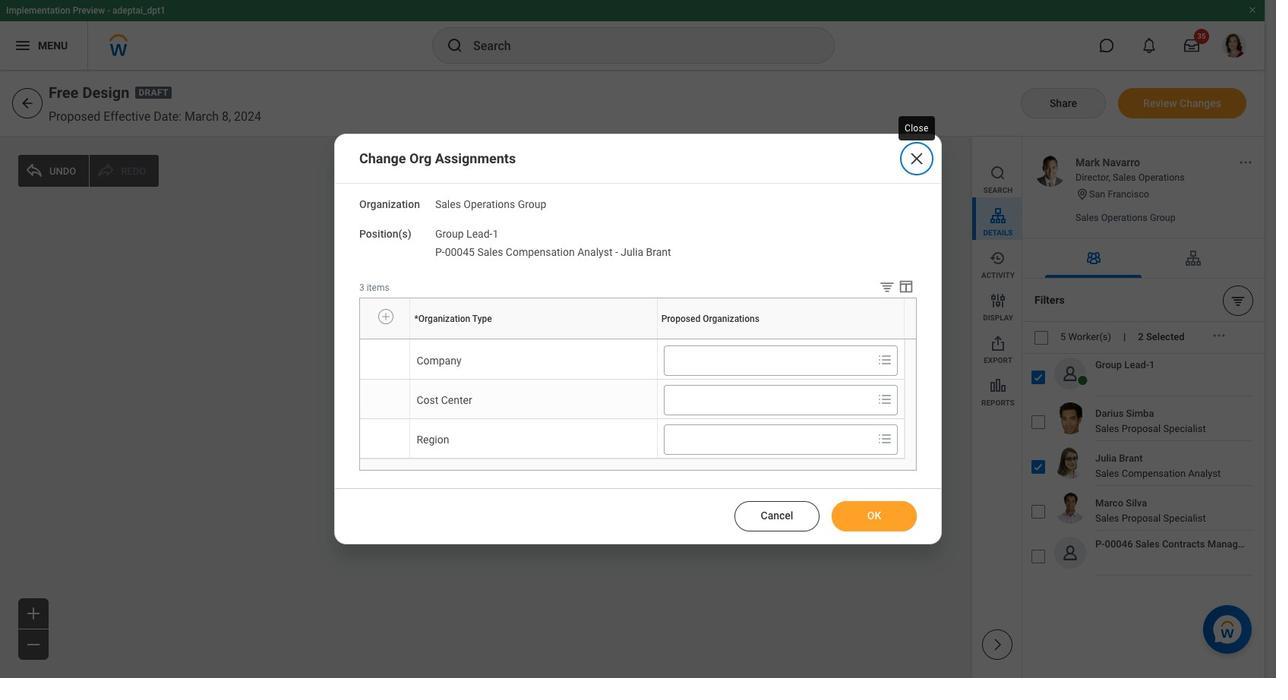 Task type: locate. For each thing, give the bounding box(es) containing it.
group lead-1
[[435, 228, 498, 240], [1095, 359, 1155, 371]]

0 vertical spatial type
[[472, 313, 492, 324]]

0 vertical spatial 5
[[631, 252, 636, 263]]

organization
[[359, 198, 420, 210], [418, 313, 470, 324], [410, 339, 415, 340]]

0 vertical spatial specialist
[[1163, 423, 1206, 434]]

undo button
[[18, 155, 89, 187]]

0 vertical spatial brant
[[646, 246, 671, 258]]

date:
[[154, 109, 182, 124]]

0 vertical spatial proposed organizations field
[[664, 347, 871, 375]]

sales operations group
[[435, 198, 546, 210], [543, 210, 647, 222], [1075, 212, 1176, 223]]

1 down the 2 selected
[[1149, 359, 1155, 371]]

marco
[[1095, 497, 1123, 509]]

analyst inside p-00045 sales compensation analyst - julia brant element
[[577, 246, 613, 258]]

sales inside p-00045 sales compensation analyst - julia brant element
[[477, 246, 503, 258]]

review changes
[[1143, 97, 1221, 109]]

sales up marco
[[1095, 468, 1119, 479]]

sales up items selected 'list'
[[543, 210, 568, 222]]

cancel
[[761, 510, 793, 522]]

sales down darius
[[1095, 423, 1119, 434]]

plus image
[[380, 310, 391, 323], [24, 605, 43, 623]]

1 horizontal spatial lead-
[[1124, 359, 1149, 371]]

julia up marco
[[1095, 453, 1117, 464]]

lead- down 2
[[1124, 359, 1149, 371]]

type
[[472, 313, 492, 324], [415, 339, 417, 340]]

1 prompts image from the top
[[876, 351, 894, 369]]

plus image down items in the left of the page
[[380, 310, 391, 323]]

0 horizontal spatial brant
[[646, 246, 671, 258]]

group
[[518, 198, 546, 210], [621, 210, 647, 222], [1150, 212, 1176, 223], [435, 228, 464, 240], [1095, 359, 1122, 371]]

free
[[49, 84, 79, 102]]

prompts image up prompts icon
[[876, 351, 894, 369]]

0 horizontal spatial lead-
[[466, 228, 492, 240]]

plus image up minus image
[[24, 605, 43, 623]]

2 row element from the top
[[360, 340, 904, 380]]

1 horizontal spatial compensation
[[1122, 468, 1186, 479]]

selected
[[1146, 332, 1185, 343]]

notifications large image
[[1142, 38, 1157, 53]]

row element
[[360, 299, 908, 339], [360, 340, 904, 380], [360, 380, 904, 419], [360, 419, 904, 458]]

sales operations group up items selected 'list'
[[543, 210, 647, 222]]

lead- up 00045
[[466, 228, 492, 240]]

5 left worker(s)
[[1060, 332, 1066, 343]]

0 vertical spatial compensation
[[506, 246, 575, 258]]

0 vertical spatial organization
[[359, 198, 420, 210]]

2 proposal from the top
[[1122, 513, 1161, 524]]

5 right contact card matrix manager image
[[631, 252, 636, 263]]

1 vertical spatial julia
[[1095, 453, 1117, 464]]

company
[[417, 355, 461, 367]]

analyst inside julia brant sales compensation analyst
[[1188, 468, 1221, 479]]

p-00045 sales compensation analyst - julia brant
[[435, 246, 671, 258]]

organization down *
[[410, 339, 415, 340]]

region
[[417, 434, 449, 446]]

1 vertical spatial -
[[615, 246, 618, 258]]

2 vertical spatial organization
[[410, 339, 415, 340]]

julia
[[621, 246, 643, 258], [1095, 453, 1117, 464]]

0 horizontal spatial p-
[[435, 246, 445, 258]]

p- down group lead-1 element
[[435, 246, 445, 258]]

navarro
[[1102, 156, 1140, 169]]

1 vertical spatial related actions image
[[1211, 328, 1226, 344]]

p-
[[435, 246, 445, 258], [1095, 539, 1105, 550]]

0 vertical spatial 1
[[492, 228, 498, 240]]

0 vertical spatial analyst
[[577, 246, 613, 258]]

minus image
[[24, 636, 43, 654]]

1 vertical spatial compensation
[[1122, 468, 1186, 479]]

proposal
[[1122, 423, 1161, 434], [1122, 513, 1161, 524]]

proposed
[[49, 109, 101, 124], [661, 313, 700, 324], [658, 339, 661, 340]]

1 horizontal spatial 5
[[1060, 332, 1066, 343]]

3
[[359, 283, 364, 293]]

- right preview
[[107, 5, 110, 16]]

assignments
[[435, 150, 516, 166]]

brant down "darius simba sales proposal specialist"
[[1119, 453, 1143, 464]]

chevron right image
[[989, 637, 1004, 652]]

organization up the company
[[418, 313, 470, 324]]

specialist inside marco silva sales proposal specialist
[[1163, 513, 1206, 524]]

specialist inside "darius simba sales proposal specialist"
[[1163, 423, 1206, 434]]

1 down sales operations group element at the top
[[492, 228, 498, 240]]

1 horizontal spatial julia
[[1095, 453, 1117, 464]]

1 horizontal spatial -
[[615, 246, 618, 258]]

silva
[[1126, 497, 1147, 509]]

Proposed Organizations field
[[664, 347, 871, 375], [664, 387, 871, 414], [664, 426, 871, 454]]

0 vertical spatial group lead-1
[[435, 228, 498, 240]]

1 vertical spatial p-
[[1095, 539, 1105, 550]]

compensation
[[506, 246, 575, 258], [1122, 468, 1186, 479]]

3 proposed organizations field from the top
[[664, 426, 871, 454]]

2 selected
[[1138, 332, 1185, 343]]

0 vertical spatial organizations
[[703, 313, 759, 324]]

undo l image
[[25, 162, 43, 180]]

p- for 00046
[[1095, 539, 1105, 550]]

5 for 5 worker(s)
[[1060, 332, 1066, 343]]

0 vertical spatial proposal
[[1122, 423, 1161, 434]]

0 horizontal spatial julia
[[621, 246, 643, 258]]

group lead-1 element
[[435, 225, 498, 240]]

proposed organizations
[[661, 313, 759, 324]]

1 horizontal spatial group lead-1
[[1095, 359, 1155, 371]]

specialist
[[1163, 423, 1206, 434], [1163, 513, 1206, 524]]

share
[[1050, 97, 1077, 109]]

proposed organizations field for region
[[664, 426, 871, 454]]

francisco
[[1108, 188, 1149, 199]]

0 horizontal spatial group lead-1
[[435, 228, 498, 240]]

redo
[[121, 165, 146, 177]]

1 vertical spatial specialist
[[1163, 513, 1206, 524]]

1 specialist from the top
[[1163, 423, 1206, 434]]

0 horizontal spatial 1
[[492, 228, 498, 240]]

organizations
[[703, 313, 759, 324], [661, 339, 666, 340]]

mark
[[1075, 156, 1100, 169]]

manager
[[1208, 539, 1247, 550]]

proposal for darius simba
[[1122, 423, 1161, 434]]

darius simba sales proposal specialist
[[1095, 408, 1206, 434]]

0 vertical spatial p-
[[435, 246, 445, 258]]

ok
[[867, 510, 881, 522]]

2 vertical spatial proposed
[[658, 339, 661, 340]]

1
[[492, 228, 498, 240], [1149, 359, 1155, 371]]

1 vertical spatial organizations
[[661, 339, 666, 340]]

operations up group lead-1 element
[[464, 198, 515, 210]]

0 vertical spatial prompts image
[[876, 351, 894, 369]]

1 horizontal spatial proposed
[[658, 339, 661, 340]]

row element containing region
[[360, 419, 904, 458]]

- left caret up 'image'
[[615, 246, 618, 258]]

1 proposal from the top
[[1122, 423, 1161, 434]]

1 vertical spatial lead-
[[1124, 359, 1149, 371]]

0 vertical spatial plus image
[[380, 310, 391, 323]]

proposed effective date: march 8, 2024
[[49, 109, 261, 124]]

toolbar
[[867, 278, 917, 298]]

sales operations group inside the change org assignments dialog
[[435, 198, 546, 210]]

review
[[1143, 97, 1177, 109]]

1 horizontal spatial organizations
[[703, 313, 759, 324]]

sales right 00045
[[477, 246, 503, 258]]

filter image
[[1230, 293, 1246, 308]]

inbox large image
[[1184, 38, 1199, 53]]

julia right the 0
[[621, 246, 643, 258]]

1 vertical spatial proposed organizations field
[[664, 387, 871, 414]]

director,
[[1075, 172, 1110, 183]]

0 vertical spatial proposed
[[49, 109, 101, 124]]

1 vertical spatial type
[[415, 339, 417, 340]]

sales operations group up group lead-1 element
[[435, 198, 546, 210]]

type down *
[[415, 339, 417, 340]]

1 vertical spatial analyst
[[1188, 468, 1221, 479]]

brant
[[646, 246, 671, 258], [1119, 453, 1143, 464]]

menu containing search
[[972, 137, 1022, 410]]

4 row element from the top
[[360, 419, 904, 458]]

1 horizontal spatial analyst
[[1188, 468, 1221, 479]]

group lead-1 up 00045
[[435, 228, 498, 240]]

position(s)
[[359, 228, 411, 240]]

prompts image down prompts icon
[[876, 430, 894, 448]]

0 horizontal spatial 5
[[631, 252, 636, 263]]

menu
[[972, 137, 1022, 410]]

reports
[[981, 399, 1015, 407]]

group lead-1 down the |
[[1095, 359, 1155, 371]]

0 vertical spatial lead-
[[466, 228, 492, 240]]

cost center
[[417, 394, 472, 406]]

2 vertical spatial proposed organizations field
[[664, 426, 871, 454]]

search image
[[446, 36, 464, 55]]

1 row element from the top
[[360, 299, 908, 339]]

tab list
[[1022, 238, 1265, 279]]

related actions image
[[1238, 155, 1253, 170], [1211, 328, 1226, 344]]

5
[[631, 252, 636, 263], [1060, 332, 1066, 343]]

0 horizontal spatial analyst
[[577, 246, 613, 258]]

00046
[[1105, 539, 1133, 550]]

1 vertical spatial proposal
[[1122, 513, 1161, 524]]

1 vertical spatial prompts image
[[876, 430, 894, 448]]

org chart image
[[1184, 249, 1202, 267], [543, 252, 554, 263]]

1 horizontal spatial plus image
[[380, 310, 391, 323]]

compensation inside p-00045 sales compensation analyst - julia brant element
[[506, 246, 575, 258]]

1 horizontal spatial p-
[[1095, 539, 1105, 550]]

compensation down sales operations group element at the top
[[506, 246, 575, 258]]

items selected list
[[435, 225, 695, 260]]

sales up group lead-1 element
[[435, 198, 461, 210]]

p- right user icon
[[1095, 539, 1105, 550]]

proposal inside marco silva sales proposal specialist
[[1122, 513, 1161, 524]]

compensation up silva
[[1122, 468, 1186, 479]]

sales down navarro in the top right of the page
[[1113, 172, 1136, 183]]

1 horizontal spatial brant
[[1119, 453, 1143, 464]]

2 prompts image from the top
[[876, 430, 894, 448]]

prompts image
[[876, 391, 894, 409]]

p- inside items selected 'list'
[[435, 246, 445, 258]]

items
[[367, 283, 389, 293]]

lead-
[[466, 228, 492, 240], [1124, 359, 1149, 371]]

contracts
[[1162, 539, 1205, 550]]

0 horizontal spatial proposed
[[49, 109, 101, 124]]

0 horizontal spatial plus image
[[24, 605, 43, 623]]

* organization type
[[414, 313, 492, 324]]

organization type button
[[410, 339, 417, 340]]

brant inside p-00045 sales compensation analyst - julia brant element
[[646, 246, 671, 258]]

proposal down the simba on the bottom right of the page
[[1122, 423, 1161, 434]]

sales inside marco silva sales proposal specialist
[[1095, 513, 1119, 524]]

operations inside mark navarro director, sales operations
[[1138, 172, 1185, 183]]

group down worker(s)
[[1095, 359, 1122, 371]]

2 specialist from the top
[[1163, 513, 1206, 524]]

type up organization type proposed organizations
[[472, 313, 492, 324]]

proposal down silva
[[1122, 513, 1161, 524]]

specialist up julia brant sales compensation analyst
[[1163, 423, 1206, 434]]

sales down location icon
[[1075, 212, 1099, 223]]

activity
[[981, 271, 1015, 280]]

draft
[[139, 88, 168, 98]]

1 horizontal spatial 1
[[1149, 359, 1155, 371]]

proposal inside "darius simba sales proposal specialist"
[[1122, 423, 1161, 434]]

0 vertical spatial -
[[107, 5, 110, 16]]

0 vertical spatial related actions image
[[1238, 155, 1253, 170]]

compensation inside julia brant sales compensation analyst
[[1122, 468, 1186, 479]]

1 vertical spatial plus image
[[24, 605, 43, 623]]

group up 00045
[[435, 228, 464, 240]]

effective
[[104, 109, 151, 124]]

prompts image for company
[[876, 351, 894, 369]]

center
[[441, 394, 472, 406]]

1 vertical spatial proposed
[[661, 313, 700, 324]]

analyst
[[577, 246, 613, 258], [1188, 468, 1221, 479]]

1 vertical spatial group lead-1
[[1095, 359, 1155, 371]]

contact card matrix manager image
[[1084, 249, 1102, 267]]

cost
[[417, 394, 438, 406]]

free design
[[49, 84, 129, 102]]

2 horizontal spatial proposed
[[661, 313, 700, 324]]

sales
[[1113, 172, 1136, 183], [435, 198, 461, 210], [543, 210, 568, 222], [1075, 212, 1099, 223], [477, 246, 503, 258], [1095, 423, 1119, 434], [1095, 468, 1119, 479], [1095, 513, 1119, 524], [1135, 539, 1160, 550]]

click to view/edit grid preferences image
[[898, 278, 914, 295]]

organization up position(s)
[[359, 198, 420, 210]]

lead- inside group lead-1 element
[[466, 228, 492, 240]]

analyst left caret up 'image'
[[577, 246, 613, 258]]

0 horizontal spatial compensation
[[506, 246, 575, 258]]

0
[[555, 252, 561, 263]]

operations
[[1138, 172, 1185, 183], [464, 198, 515, 210], [570, 210, 618, 222], [1101, 212, 1147, 223]]

redo button
[[90, 155, 159, 187]]

prompts image
[[876, 351, 894, 369], [876, 430, 894, 448]]

toolbar inside the change org assignments dialog
[[867, 278, 917, 298]]

operations up francisco at the top right of the page
[[1138, 172, 1185, 183]]

analyst up marco silva sales proposal specialist at right
[[1188, 468, 1221, 479]]

-
[[107, 5, 110, 16], [615, 246, 618, 258]]

0 horizontal spatial -
[[107, 5, 110, 16]]

specialist for marco silva sales proposal specialist
[[1163, 513, 1206, 524]]

brant right caret up 'image'
[[646, 246, 671, 258]]

1 vertical spatial 5
[[1060, 332, 1066, 343]]

preview
[[73, 5, 105, 16]]

group up caret up 'image'
[[621, 210, 647, 222]]

0 vertical spatial julia
[[621, 246, 643, 258]]

3 row element from the top
[[360, 380, 904, 419]]

sales down marco
[[1095, 513, 1119, 524]]

1 proposed organizations field from the top
[[664, 347, 871, 375]]

specialist up contracts
[[1163, 513, 1206, 524]]

operations inside the change org assignments dialog
[[464, 198, 515, 210]]

1 vertical spatial brant
[[1119, 453, 1143, 464]]



Task type: describe. For each thing, give the bounding box(es) containing it.
changes
[[1180, 97, 1221, 109]]

change org assignments dialog
[[334, 134, 942, 545]]

close
[[905, 123, 929, 134]]

1 vertical spatial 1
[[1149, 359, 1155, 371]]

0 horizontal spatial organizations
[[661, 339, 666, 340]]

san
[[1089, 188, 1105, 199]]

select to filter grid data image
[[879, 279, 895, 295]]

prompts image for region
[[876, 430, 894, 448]]

user image
[[1060, 364, 1080, 384]]

group lead-1 inside items selected 'list'
[[435, 228, 498, 240]]

2024
[[234, 109, 261, 124]]

1 inside items selected 'list'
[[492, 228, 498, 240]]

0 horizontal spatial org chart image
[[543, 252, 554, 263]]

group up items selected 'list'
[[518, 198, 546, 210]]

00045
[[445, 246, 475, 258]]

0 horizontal spatial related actions image
[[1211, 328, 1226, 344]]

arrow left image
[[20, 96, 35, 111]]

caret up image
[[623, 253, 631, 262]]

proposed organizations button
[[658, 339, 666, 340]]

p-00045 sales compensation analyst - julia brant element
[[435, 243, 671, 258]]

location image
[[1075, 188, 1089, 201]]

p- for 00045
[[435, 246, 445, 258]]

0 horizontal spatial type
[[415, 339, 417, 340]]

operations up items selected 'list'
[[570, 210, 618, 222]]

share button
[[1021, 88, 1106, 118]]

undo
[[49, 165, 76, 177]]

5 for 5
[[631, 252, 636, 263]]

simba
[[1126, 408, 1154, 419]]

sales inside mark navarro director, sales operations
[[1113, 172, 1136, 183]]

sales inside "darius simba sales proposal specialist"
[[1095, 423, 1119, 434]]

sales operations group down francisco at the top right of the page
[[1075, 212, 1176, 223]]

x image
[[908, 149, 926, 168]]

analyst for julia brant sales compensation analyst
[[1188, 468, 1221, 479]]

change
[[359, 150, 406, 166]]

close tooltip
[[895, 113, 938, 144]]

implementation preview -   adeptai_dpt1
[[6, 5, 165, 16]]

operations down francisco at the top right of the page
[[1101, 212, 1147, 223]]

ok button
[[832, 501, 917, 532]]

5 worker(s)
[[1060, 332, 1111, 343]]

profile logan mcneil element
[[1213, 29, 1256, 62]]

specialist for darius simba sales proposal specialist
[[1163, 423, 1206, 434]]

san francisco
[[1089, 188, 1149, 199]]

julia inside items selected 'list'
[[621, 246, 643, 258]]

details
[[983, 229, 1013, 237]]

group inside items selected 'list'
[[435, 228, 464, 240]]

march
[[185, 109, 219, 124]]

mark navarro director, sales operations
[[1075, 156, 1185, 183]]

analyst for p-00045 sales compensation analyst - julia brant
[[577, 246, 613, 258]]

julia inside julia brant sales compensation analyst
[[1095, 453, 1117, 464]]

proposal for marco silva
[[1122, 513, 1161, 524]]

adeptai_dpt1
[[112, 5, 165, 16]]

p-00046 sales contracts manager (unfille
[[1095, 539, 1276, 550]]

julia brant sales compensation analyst
[[1095, 453, 1221, 479]]

(unfille
[[1249, 539, 1276, 550]]

organization type proposed organizations
[[410, 339, 666, 340]]

group down mark navarro director, sales operations on the top right of page
[[1150, 212, 1176, 223]]

filters
[[1034, 294, 1065, 306]]

1 horizontal spatial type
[[472, 313, 492, 324]]

export
[[984, 356, 1012, 365]]

design
[[82, 84, 129, 102]]

worker(s)
[[1068, 332, 1111, 343]]

display
[[983, 314, 1013, 322]]

sales inside julia brant sales compensation analyst
[[1095, 468, 1119, 479]]

1 horizontal spatial related actions image
[[1238, 155, 1253, 170]]

undo r image
[[97, 162, 115, 180]]

darius
[[1095, 408, 1124, 419]]

1 horizontal spatial org chart image
[[1184, 249, 1202, 267]]

close environment banner image
[[1248, 5, 1257, 14]]

change org assignments
[[359, 150, 516, 166]]

compensation for brant
[[1122, 468, 1186, 479]]

organization for organization type proposed organizations
[[410, 339, 415, 340]]

cancel button
[[734, 501, 820, 532]]

sales right 00046
[[1135, 539, 1160, 550]]

1 vertical spatial organization
[[418, 313, 470, 324]]

row element containing *
[[360, 299, 908, 339]]

proposed for proposed effective date: march 8, 2024
[[49, 109, 101, 124]]

- inside items selected 'list'
[[615, 246, 618, 258]]

user image
[[1060, 543, 1080, 563]]

sales inside sales operations group element
[[435, 198, 461, 210]]

implementation
[[6, 5, 70, 16]]

- inside banner
[[107, 5, 110, 16]]

row element containing cost center
[[360, 380, 904, 419]]

review changes button
[[1118, 88, 1246, 118]]

implementation preview -   adeptai_dpt1 banner
[[0, 0, 1265, 70]]

brant inside julia brant sales compensation analyst
[[1119, 453, 1143, 464]]

*
[[414, 313, 418, 324]]

2
[[1138, 332, 1144, 343]]

contact card matrix manager image
[[611, 252, 621, 263]]

proposed organizations field for company
[[664, 347, 871, 375]]

|
[[1123, 332, 1126, 343]]

search
[[983, 186, 1013, 194]]

3 items
[[359, 283, 389, 293]]

2 proposed organizations field from the top
[[664, 387, 871, 414]]

compensation for 00045
[[506, 246, 575, 258]]

8,
[[222, 109, 231, 124]]

proposed for proposed organizations
[[661, 313, 700, 324]]

marco silva sales proposal specialist
[[1095, 497, 1206, 524]]

row element containing company
[[360, 340, 904, 380]]

sales operations group element
[[435, 195, 546, 210]]

org
[[409, 150, 432, 166]]

organization for organization
[[359, 198, 420, 210]]



Task type: vqa. For each thing, say whether or not it's contained in the screenshot.
Human inside navigation pane "region"
no



